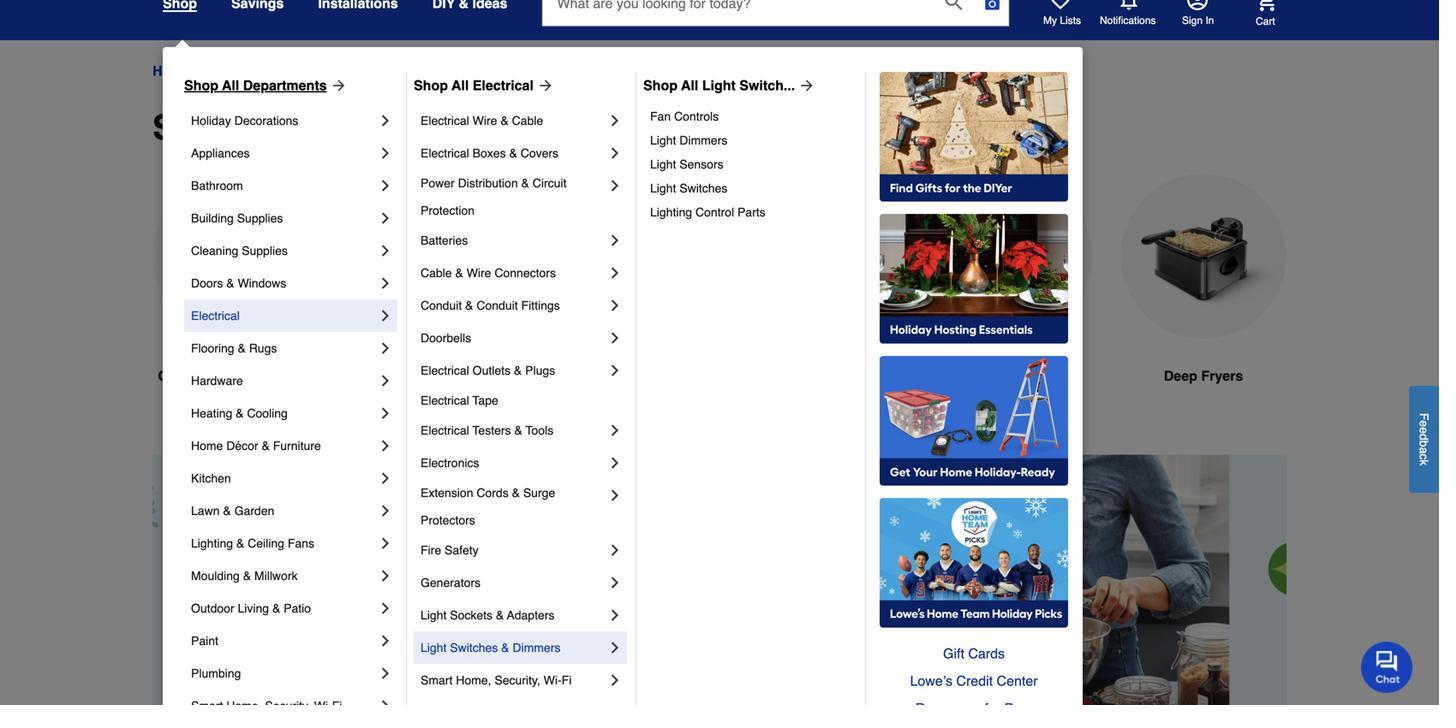 Task type: describe. For each thing, give the bounding box(es) containing it.
countertop microwaves link
[[153, 174, 319, 428]]

lowe's credit center
[[910, 674, 1038, 690]]

ice
[[424, 368, 443, 384]]

covers
[[521, 147, 559, 160]]

arrow right image for shop all departments
[[327, 77, 347, 94]]

holiday decorations link
[[191, 105, 377, 137]]

deep fryers
[[1164, 368, 1243, 384]]

adapters
[[507, 609, 555, 623]]

chat invite button image
[[1361, 642, 1414, 694]]

safety
[[445, 544, 479, 558]]

light inside shop all light switch... 'link'
[[702, 78, 736, 93]]

boxes
[[473, 147, 506, 160]]

electronics
[[421, 457, 479, 470]]

chevron right image for doors & windows
[[377, 275, 394, 292]]

microwaves
[[236, 368, 313, 384]]

cards
[[968, 646, 1005, 662]]

supplies for cleaning supplies
[[242, 244, 288, 258]]

lighting for lighting & ceiling fans
[[191, 537, 233, 551]]

fire safety
[[421, 544, 479, 558]]

appliances up bathroom
[[191, 147, 250, 160]]

1 vertical spatial wire
[[467, 266, 491, 280]]

electrical outlets & plugs
[[421, 364, 555, 378]]

smart home, security, wi-fi
[[421, 674, 572, 688]]

& inside heating & cooling link
[[236, 407, 244, 421]]

0 horizontal spatial cable
[[421, 266, 452, 280]]

countertop
[[158, 368, 232, 384]]

small inside small appliances link
[[294, 63, 328, 79]]

chevron right image for flooring & rugs
[[377, 340, 394, 357]]

furniture
[[273, 440, 321, 453]]

chevron right image for power distribution & circuit protection
[[607, 177, 624, 194]]

sockets
[[450, 609, 493, 623]]

flooring
[[191, 342, 234, 356]]

credit
[[957, 674, 993, 690]]

& inside moulding & millwork link
[[243, 570, 251, 583]]

holiday
[[191, 114, 231, 128]]

a
[[1418, 447, 1431, 454]]

windows
[[238, 277, 286, 290]]

chevron right image for kitchen
[[377, 470, 394, 488]]

chevron right image for lighting & ceiling fans
[[377, 535, 394, 553]]

& inside electrical wire & cable link
[[501, 114, 509, 128]]

power distribution & circuit protection link
[[421, 170, 607, 224]]

arrow right image
[[534, 77, 554, 94]]

fire safety link
[[421, 535, 607, 567]]

hardware link
[[191, 365, 377, 398]]

moulding & millwork link
[[191, 560, 377, 593]]

a chefman stainless steel deep fryer. image
[[1121, 174, 1287, 340]]

extension cords & surge protectors link
[[421, 480, 607, 535]]

light dimmers link
[[650, 129, 853, 153]]

& inside doors & windows link
[[226, 277, 234, 290]]

electrical for electrical tape
[[421, 394, 469, 408]]

electrical for electrical wire & cable
[[421, 114, 469, 128]]

chevron right image for electrical wire & cable
[[607, 112, 624, 129]]

doors
[[191, 277, 223, 290]]

electrical for electrical boxes & covers
[[421, 147, 469, 160]]

appliances down small appliances link
[[253, 108, 435, 147]]

lighting & ceiling fans link
[[191, 528, 377, 560]]

2 conduit from the left
[[477, 299, 518, 313]]

lowe's home improvement account image
[[1188, 0, 1208, 10]]

camera image
[[984, 0, 1001, 12]]

living
[[238, 602, 269, 616]]

chevron right image for generators
[[607, 575, 624, 592]]

makers
[[446, 368, 494, 384]]

lawn & garden link
[[191, 495, 377, 528]]

deep fryers link
[[1121, 174, 1287, 428]]

& inside "light sockets & adapters" "link"
[[496, 609, 504, 623]]

notifications
[[1100, 15, 1156, 27]]

building supplies link
[[191, 202, 377, 235]]

& inside conduit & conduit fittings link
[[465, 299, 473, 313]]

cart button
[[1232, 0, 1277, 28]]

& inside power distribution & circuit protection
[[521, 176, 529, 190]]

electrical wire & cable
[[421, 114, 543, 128]]

moulding & millwork
[[191, 570, 298, 583]]

0 vertical spatial small appliances
[[294, 63, 398, 79]]

power
[[421, 176, 455, 190]]

protectors
[[421, 514, 475, 528]]

1 advertisement region from the left
[[0, 455, 1037, 706]]

holiday hosting essentials. image
[[880, 214, 1068, 344]]

shop all electrical
[[414, 78, 534, 93]]

cooling
[[247, 407, 288, 421]]

fryers
[[1201, 368, 1243, 384]]

light for light sockets & adapters
[[421, 609, 447, 623]]

connectors
[[495, 266, 556, 280]]

home,
[[456, 674, 491, 688]]

plugs
[[525, 364, 555, 378]]

doorbells
[[421, 332, 471, 345]]

home for home décor & furniture
[[191, 440, 223, 453]]

chevron right image for conduit & conduit fittings
[[607, 297, 624, 314]]

light switches & dimmers
[[421, 642, 561, 655]]

heating & cooling
[[191, 407, 288, 421]]

0 vertical spatial dimmers
[[680, 134, 728, 147]]

building supplies
[[191, 212, 283, 225]]

cable & wire connectors link
[[421, 257, 607, 290]]

cart
[[1256, 15, 1275, 27]]

lowe's credit center link
[[880, 668, 1068, 696]]

tape
[[473, 394, 498, 408]]

chevron right image for smart home, security, wi-fi
[[607, 673, 624, 690]]

switches for light switches
[[680, 182, 728, 195]]

light dimmers
[[650, 134, 728, 147]]

fan
[[650, 110, 671, 123]]

a black and stainless steel countertop microwave. image
[[153, 174, 319, 340]]

appliances right "departments"
[[331, 63, 398, 79]]

fan controls link
[[650, 105, 853, 129]]

light for light switches & dimmers
[[421, 642, 447, 655]]

electrical up flooring
[[191, 309, 240, 323]]

light sockets & adapters
[[421, 609, 555, 623]]

fans
[[288, 537, 314, 551]]

lists
[[1060, 15, 1081, 27]]

fi
[[562, 674, 572, 688]]

chevron right image for electrical boxes & covers
[[607, 145, 624, 162]]

control
[[696, 206, 734, 219]]

& inside lighting & ceiling fans link
[[236, 537, 244, 551]]

a gray ninja blender. image
[[927, 174, 1093, 340]]

departments
[[243, 78, 327, 93]]

my
[[1044, 15, 1057, 27]]

doorbells link
[[421, 322, 607, 355]]

plumbing link
[[191, 658, 377, 691]]

& inside electrical boxes & covers link
[[509, 147, 517, 160]]

light switches & dimmers link
[[421, 632, 607, 665]]

shop for shop all electrical
[[414, 78, 448, 93]]

center
[[997, 674, 1038, 690]]

chevron right image for cleaning supplies
[[377, 242, 394, 260]]

ceiling
[[248, 537, 284, 551]]

all for light
[[681, 78, 699, 93]]

shop for shop all departments
[[184, 78, 218, 93]]

& inside flooring & rugs link
[[238, 342, 246, 356]]

get your home holiday-ready. image
[[880, 356, 1068, 487]]

electrical testers & tools
[[421, 424, 554, 438]]

conduit & conduit fittings
[[421, 299, 560, 313]]

all for electrical
[[452, 78, 469, 93]]

lowe's home team holiday picks. image
[[880, 499, 1068, 629]]

2 e from the top
[[1418, 427, 1431, 434]]

countertop microwaves
[[158, 368, 313, 384]]

chevron right image for moulding & millwork
[[377, 568, 394, 585]]

& inside extension cords & surge protectors
[[512, 487, 520, 500]]

cleaning supplies link
[[191, 235, 377, 267]]

& inside electrical outlets & plugs link
[[514, 364, 522, 378]]



Task type: locate. For each thing, give the bounding box(es) containing it.
& inside home décor & furniture link
[[262, 440, 270, 453]]

appliances link down decorations at the left top
[[191, 137, 377, 170]]

lowe's home improvement cart image
[[1256, 0, 1277, 11]]

shop up 'electrical wire & cable'
[[414, 78, 448, 93]]

b
[[1418, 441, 1431, 447]]

switch...
[[740, 78, 795, 93]]

electrical up power
[[421, 147, 469, 160]]

chevron right image for plumbing
[[377, 666, 394, 683]]

chevron right image for electrical
[[377, 308, 394, 325]]

1 vertical spatial supplies
[[242, 244, 288, 258]]

switches up home,
[[450, 642, 498, 655]]

smart
[[421, 674, 453, 688]]

chevron right image for doorbells
[[607, 330, 624, 347]]

electrical outlets & plugs link
[[421, 355, 607, 387]]

controls
[[674, 110, 719, 123]]

electrical down ice
[[421, 394, 469, 408]]

electrical down doorbells
[[421, 364, 469, 378]]

1 horizontal spatial home
[[191, 440, 223, 453]]

appliances up 'holiday decorations'
[[206, 63, 279, 79]]

1 horizontal spatial dimmers
[[680, 134, 728, 147]]

home décor & furniture link
[[191, 430, 377, 463]]

all inside shop all light switch... 'link'
[[681, 78, 699, 93]]

1 vertical spatial home
[[191, 440, 223, 453]]

0 vertical spatial small
[[294, 63, 328, 79]]

& left patio
[[272, 602, 280, 616]]

e up b
[[1418, 427, 1431, 434]]

chevron right image for fire safety
[[607, 542, 624, 559]]

0 vertical spatial cable
[[512, 114, 543, 128]]

lighting down light switches
[[650, 206, 692, 219]]

electrical
[[473, 78, 534, 93], [421, 114, 469, 128], [421, 147, 469, 160], [191, 309, 240, 323], [421, 364, 469, 378], [421, 394, 469, 408], [421, 424, 469, 438]]

2 shop from the left
[[414, 78, 448, 93]]

wire
[[473, 114, 497, 128], [467, 266, 491, 280]]

1 vertical spatial cable
[[421, 266, 452, 280]]

lighting
[[650, 206, 692, 219], [191, 537, 233, 551]]

& inside outdoor living & patio link
[[272, 602, 280, 616]]

&
[[501, 114, 509, 128], [509, 147, 517, 160], [521, 176, 529, 190], [455, 266, 463, 280], [226, 277, 234, 290], [465, 299, 473, 313], [238, 342, 246, 356], [514, 364, 522, 378], [236, 407, 244, 421], [514, 424, 522, 438], [262, 440, 270, 453], [512, 487, 520, 500], [223, 505, 231, 518], [236, 537, 244, 551], [243, 570, 251, 583], [272, 602, 280, 616], [496, 609, 504, 623], [501, 642, 509, 655]]

arrow right image
[[327, 77, 347, 94], [795, 77, 816, 94]]

chevron right image for building supplies
[[377, 210, 394, 227]]

& left plugs
[[514, 364, 522, 378]]

& right boxes on the top
[[509, 147, 517, 160]]

chevron right image
[[607, 112, 624, 129], [377, 145, 394, 162], [607, 145, 624, 162], [377, 177, 394, 194], [607, 177, 624, 194], [377, 210, 394, 227], [607, 232, 624, 249], [377, 275, 394, 292], [607, 297, 624, 314], [607, 330, 624, 347], [607, 362, 624, 380], [607, 422, 624, 440], [607, 542, 624, 559], [607, 575, 624, 592], [377, 601, 394, 618]]

paint
[[191, 635, 218, 649]]

shop up fan
[[643, 78, 678, 93]]

1 vertical spatial switches
[[450, 642, 498, 655]]

lawn & garden
[[191, 505, 274, 518]]

& right 'décor' at the bottom left of the page
[[262, 440, 270, 453]]

light inside light sensors link
[[650, 158, 676, 171]]

lighting for lighting control parts
[[650, 206, 692, 219]]

e up 'd'
[[1418, 421, 1431, 427]]

1 vertical spatial appliances link
[[191, 137, 377, 170]]

0 vertical spatial appliances link
[[206, 61, 279, 81]]

tools
[[526, 424, 554, 438]]

electrical for electrical testers & tools
[[421, 424, 469, 438]]

& left rugs
[[238, 342, 246, 356]]

1 horizontal spatial arrow right image
[[795, 77, 816, 94]]

light inside light dimmers link
[[650, 134, 676, 147]]

0 horizontal spatial switches
[[450, 642, 498, 655]]

0 horizontal spatial lighting
[[191, 537, 233, 551]]

dimmers up sensors
[[680, 134, 728, 147]]

electrical link
[[191, 300, 377, 332]]

home for home
[[153, 63, 191, 79]]

power distribution & circuit protection
[[421, 176, 570, 218]]

3 all from the left
[[681, 78, 699, 93]]

1 horizontal spatial cable
[[512, 114, 543, 128]]

supplies inside building supplies link
[[237, 212, 283, 225]]

circuit
[[533, 176, 567, 190]]

1 horizontal spatial switches
[[680, 182, 728, 195]]

heating & cooling link
[[191, 398, 377, 430]]

shop all departments link
[[184, 75, 347, 96]]

wire up boxes on the top
[[473, 114, 497, 128]]

lowe's home improvement notification center image
[[1119, 0, 1140, 10]]

0 horizontal spatial home
[[153, 63, 191, 79]]

arrow right image for shop all light switch...
[[795, 77, 816, 94]]

chevron right image for appliances
[[377, 145, 394, 162]]

& right the lawn
[[223, 505, 231, 518]]

& up electrical boxes & covers link
[[501, 114, 509, 128]]

chevron right image for home décor & furniture
[[377, 438, 394, 455]]

Search Query text field
[[543, 0, 932, 26]]

all up 'holiday decorations'
[[222, 78, 239, 93]]

k
[[1418, 460, 1431, 466]]

e
[[1418, 421, 1431, 427], [1418, 427, 1431, 434]]

switches for light switches & dimmers
[[450, 642, 498, 655]]

& left tools
[[514, 424, 522, 438]]

1 horizontal spatial shop
[[414, 78, 448, 93]]

chevron right image for extension cords & surge protectors
[[607, 488, 624, 505]]

& down "light sockets & adapters" "link"
[[501, 642, 509, 655]]

doors & windows
[[191, 277, 286, 290]]

1 horizontal spatial all
[[452, 78, 469, 93]]

wi-
[[544, 674, 562, 688]]

chevron right image for light switches & dimmers
[[607, 640, 624, 657]]

shop inside 'link'
[[643, 78, 678, 93]]

supplies up windows
[[242, 244, 288, 258]]

appliances
[[206, 63, 279, 79], [331, 63, 398, 79], [253, 108, 435, 147], [191, 147, 250, 160]]

chevron right image for holiday decorations
[[377, 112, 394, 129]]

0 vertical spatial switches
[[680, 182, 728, 195]]

flooring & rugs
[[191, 342, 277, 356]]

my lists
[[1044, 15, 1081, 27]]

0 horizontal spatial dimmers
[[513, 642, 561, 655]]

dimmers down adapters
[[513, 642, 561, 655]]

conduit & conduit fittings link
[[421, 290, 607, 322]]

& left circuit
[[521, 176, 529, 190]]

1 horizontal spatial lighting
[[650, 206, 692, 219]]

supplies up cleaning supplies
[[237, 212, 283, 225]]

outdoor living & patio link
[[191, 593, 377, 625]]

conduit down cable & wire connectors
[[477, 299, 518, 313]]

conduit up doorbells
[[421, 299, 462, 313]]

all up fan controls
[[681, 78, 699, 93]]

appliances link up 'holiday decorations'
[[206, 61, 279, 81]]

lowe's
[[910, 674, 953, 690]]

cable up 'covers'
[[512, 114, 543, 128]]

2 horizontal spatial all
[[681, 78, 699, 93]]

electrical down shop all electrical
[[421, 114, 469, 128]]

smart home, security, wi-fi link
[[421, 665, 607, 697]]

chevron right image for bathroom
[[377, 177, 394, 194]]

paint link
[[191, 625, 377, 658]]

security,
[[495, 674, 540, 688]]

small up holiday decorations link
[[294, 63, 328, 79]]

hardware
[[191, 374, 243, 388]]

electrical up electrical wire & cable link
[[473, 78, 534, 93]]

light for light sensors
[[650, 158, 676, 171]]

supplies inside 'cleaning supplies' link
[[242, 244, 288, 258]]

light switches link
[[650, 176, 853, 200]]

all inside shop all electrical link
[[452, 78, 469, 93]]

& down cable & wire connectors
[[465, 299, 473, 313]]

advertisement region
[[0, 455, 1037, 706], [1037, 455, 1439, 706]]

my lists link
[[1044, 0, 1081, 27]]

search image
[[945, 0, 963, 10]]

& inside electrical testers & tools link
[[514, 424, 522, 438]]

cleaning supplies
[[191, 244, 288, 258]]

home inside home décor & furniture link
[[191, 440, 223, 453]]

chevron right image for electronics
[[607, 455, 624, 472]]

1 vertical spatial small appliances
[[153, 108, 435, 147]]

small up bathroom
[[153, 108, 244, 147]]

lighting up moulding
[[191, 537, 233, 551]]

moulding
[[191, 570, 240, 583]]

appliances link
[[206, 61, 279, 81], [191, 137, 377, 170]]

electrical tape
[[421, 394, 498, 408]]

2 advertisement region from the left
[[1037, 455, 1439, 706]]

gift
[[943, 646, 965, 662]]

chevron right image for hardware
[[377, 373, 394, 390]]

batteries link
[[421, 224, 607, 257]]

0 horizontal spatial small
[[153, 108, 244, 147]]

kitchen link
[[191, 463, 377, 495]]

surge
[[523, 487, 555, 500]]

patio
[[284, 602, 311, 616]]

light for light switches
[[650, 182, 676, 195]]

all for departments
[[222, 78, 239, 93]]

holiday decorations
[[191, 114, 298, 128]]

arrow right image inside "shop all departments" link
[[327, 77, 347, 94]]

decorations
[[234, 114, 298, 128]]

0 horizontal spatial shop
[[184, 78, 218, 93]]

light up smart
[[421, 642, 447, 655]]

light up controls
[[702, 78, 736, 93]]

electrical for electrical outlets & plugs
[[421, 364, 469, 378]]

chevron right image for heating & cooling
[[377, 405, 394, 422]]

cable down batteries
[[421, 266, 452, 280]]

light down light sensors
[[650, 182, 676, 195]]

1 vertical spatial dimmers
[[513, 642, 561, 655]]

shop up holiday
[[184, 78, 218, 93]]

doors & windows link
[[191, 267, 377, 300]]

& right cords
[[512, 487, 520, 500]]

arrow right image up fan controls link on the top
[[795, 77, 816, 94]]

find gifts for the diyer. image
[[880, 72, 1068, 202]]

home
[[153, 63, 191, 79], [191, 440, 223, 453]]

wire up conduit & conduit fittings
[[467, 266, 491, 280]]

& left cooling
[[236, 407, 244, 421]]

electrical up electronics
[[421, 424, 469, 438]]

0 horizontal spatial all
[[222, 78, 239, 93]]

garden
[[234, 505, 274, 518]]

chevron right image for lawn & garden
[[377, 503, 394, 520]]

portable ice makers link
[[346, 174, 512, 428]]

small appliances up holiday decorations link
[[294, 63, 398, 79]]

building
[[191, 212, 234, 225]]

0 vertical spatial wire
[[473, 114, 497, 128]]

a gray and stainless steel ninja air fryer. image
[[733, 174, 900, 340]]

gift cards
[[943, 646, 1005, 662]]

3 shop from the left
[[643, 78, 678, 93]]

1 shop from the left
[[184, 78, 218, 93]]

fittings
[[521, 299, 560, 313]]

0 vertical spatial supplies
[[237, 212, 283, 225]]

1 all from the left
[[222, 78, 239, 93]]

light inside "light sockets & adapters" "link"
[[421, 609, 447, 623]]

lowe's home improvement lists image
[[1050, 0, 1071, 10]]

arrow right image up holiday decorations link
[[327, 77, 347, 94]]

light inside light switches link
[[650, 182, 676, 195]]

& left ceiling
[[236, 537, 244, 551]]

2 horizontal spatial shop
[[643, 78, 678, 93]]

chevron right image for batteries
[[607, 232, 624, 249]]

1 horizontal spatial small
[[294, 63, 328, 79]]

electrical boxes & covers link
[[421, 137, 607, 170]]

distribution
[[458, 176, 518, 190]]

fire
[[421, 544, 441, 558]]

light for light dimmers
[[650, 134, 676, 147]]

extension
[[421, 487, 473, 500]]

1 vertical spatial small
[[153, 108, 244, 147]]

light
[[702, 78, 736, 93], [650, 134, 676, 147], [650, 158, 676, 171], [650, 182, 676, 195], [421, 609, 447, 623], [421, 642, 447, 655]]

sensors
[[680, 158, 724, 171]]

1 horizontal spatial conduit
[[477, 299, 518, 313]]

switches down sensors
[[680, 182, 728, 195]]

supplies for building supplies
[[237, 212, 283, 225]]

electronics link
[[421, 447, 607, 480]]

0 vertical spatial home
[[153, 63, 191, 79]]

chevron right image
[[377, 112, 394, 129], [377, 242, 394, 260], [607, 265, 624, 282], [377, 308, 394, 325], [377, 340, 394, 357], [377, 373, 394, 390], [377, 405, 394, 422], [377, 438, 394, 455], [607, 455, 624, 472], [377, 470, 394, 488], [607, 488, 624, 505], [377, 503, 394, 520], [377, 535, 394, 553], [377, 568, 394, 585], [607, 607, 624, 625], [377, 633, 394, 650], [607, 640, 624, 657], [377, 666, 394, 683], [607, 673, 624, 690], [377, 698, 394, 706]]

light switches
[[650, 182, 728, 195]]

shop for shop all light switch...
[[643, 78, 678, 93]]

1 conduit from the left
[[421, 299, 462, 313]]

light inside light switches & dimmers link
[[421, 642, 447, 655]]

0 vertical spatial lighting
[[650, 206, 692, 219]]

& right doors
[[226, 277, 234, 290]]

small appliances down "departments"
[[153, 108, 435, 147]]

flooring & rugs link
[[191, 332, 377, 365]]

& inside light switches & dimmers link
[[501, 642, 509, 655]]

None search field
[[542, 0, 1010, 42]]

décor
[[226, 440, 258, 453]]

light down fan
[[650, 134, 676, 147]]

chevron right image for electrical outlets & plugs
[[607, 362, 624, 380]]

cable & wire connectors
[[421, 266, 556, 280]]

1 e from the top
[[1418, 421, 1431, 427]]

shop all light switch...
[[643, 78, 795, 93]]

light down light dimmers
[[650, 158, 676, 171]]

shop all light switch... link
[[643, 75, 816, 96]]

0 horizontal spatial conduit
[[421, 299, 462, 313]]

chevron right image for paint
[[377, 633, 394, 650]]

& left millwork
[[243, 570, 251, 583]]

arrow right image inside shop all light switch... 'link'
[[795, 77, 816, 94]]

a silver-colored new air portable ice maker. image
[[346, 174, 512, 340]]

generators link
[[421, 567, 607, 600]]

shop all departments
[[184, 78, 327, 93]]

all inside "shop all departments" link
[[222, 78, 239, 93]]

f e e d b a c k
[[1418, 413, 1431, 466]]

& right sockets
[[496, 609, 504, 623]]

1 arrow right image from the left
[[327, 77, 347, 94]]

outdoor living & patio
[[191, 602, 311, 616]]

small appliances
[[294, 63, 398, 79], [153, 108, 435, 147]]

chevron right image for light sockets & adapters
[[607, 607, 624, 625]]

bathroom link
[[191, 170, 377, 202]]

& inside cable & wire connectors link
[[455, 266, 463, 280]]

f
[[1418, 413, 1431, 421]]

all up 'electrical wire & cable'
[[452, 78, 469, 93]]

portable
[[365, 368, 420, 384]]

a stainless steel toaster oven. image
[[540, 174, 706, 340]]

light down generators
[[421, 609, 447, 623]]

& down batteries
[[455, 266, 463, 280]]

lawn
[[191, 505, 220, 518]]

2 arrow right image from the left
[[795, 77, 816, 94]]

extension cords & surge protectors
[[421, 487, 559, 528]]

chevron right image for outdoor living & patio
[[377, 601, 394, 618]]

1 vertical spatial lighting
[[191, 537, 233, 551]]

& inside "lawn & garden" "link"
[[223, 505, 231, 518]]

2 all from the left
[[452, 78, 469, 93]]

0 horizontal spatial arrow right image
[[327, 77, 347, 94]]

portable ice makers
[[365, 368, 494, 384]]

conduit
[[421, 299, 462, 313], [477, 299, 518, 313]]

chevron right image for electrical testers & tools
[[607, 422, 624, 440]]

chevron right image for cable & wire connectors
[[607, 265, 624, 282]]



Task type: vqa. For each thing, say whether or not it's contained in the screenshot.
rightmost Dimmers
yes



